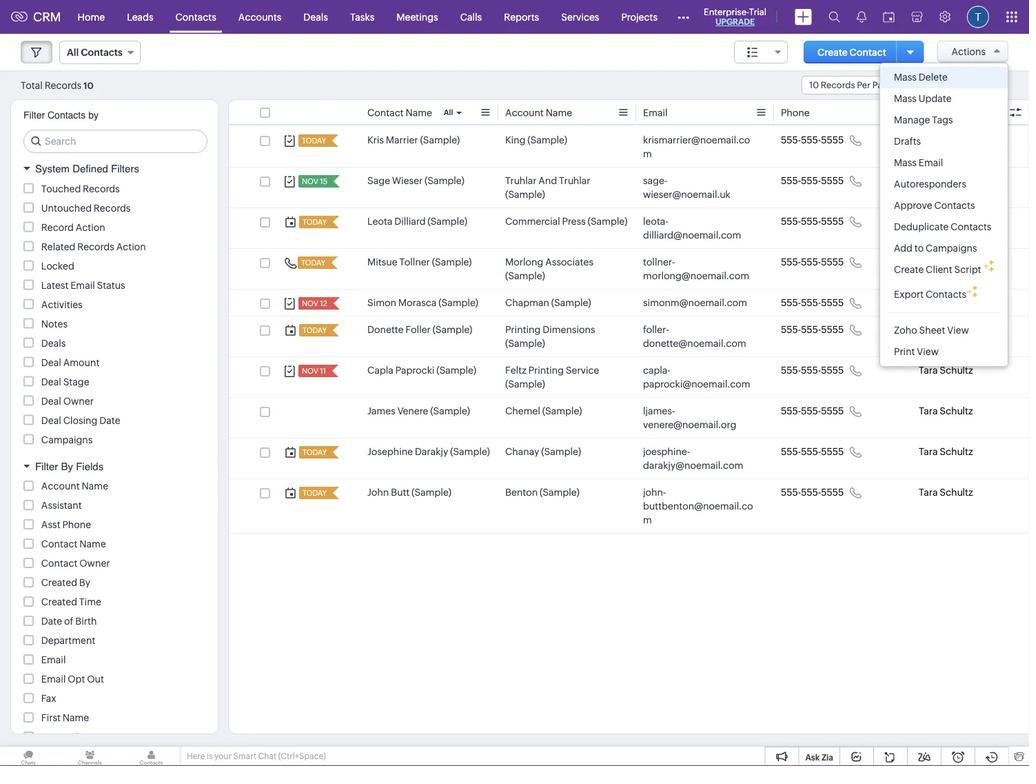 Task type: describe. For each thing, give the bounding box(es) containing it.
capla- paprocki@noemail.com
[[643, 365, 751, 390]]

0 vertical spatial contact owner
[[919, 107, 988, 118]]

1 horizontal spatial campaigns
[[926, 243, 978, 254]]

records for related
[[77, 241, 114, 252]]

manage
[[894, 114, 931, 126]]

phone for asst phone
[[62, 519, 91, 530]]

chats image
[[0, 747, 57, 766]]

0 vertical spatial owner
[[957, 107, 988, 118]]

tara for simonm@noemail.com
[[919, 297, 938, 308]]

search image
[[829, 11, 841, 23]]

closing
[[63, 415, 98, 426]]

buttbenton@noemail.co
[[643, 501, 753, 512]]

accounts
[[238, 11, 282, 22]]

email up the autoresponders
[[919, 157, 944, 168]]

nov 11
[[302, 367, 326, 375]]

contact inside button
[[850, 47, 887, 58]]

john butt (sample) link
[[368, 485, 452, 499]]

tara schultz for leota- dilliard@noemail.com
[[919, 216, 973, 227]]

records for 10
[[821, 80, 855, 90]]

(sample) right press
[[588, 216, 628, 227]]

dilliard
[[395, 216, 426, 227]]

10 for 1 - 10
[[944, 80, 954, 91]]

mass for mass delete
[[894, 72, 917, 83]]

joesphine-
[[643, 446, 690, 457]]

leads
[[127, 11, 153, 22]]

0 vertical spatial account name
[[505, 107, 572, 118]]

10 records per page
[[810, 80, 894, 90]]

manage tags
[[894, 114, 953, 126]]

josephine
[[368, 446, 413, 457]]

page
[[873, 80, 894, 90]]

truhlar and truhlar (sample)
[[505, 175, 591, 200]]

filter for filter contacts by
[[23, 110, 45, 121]]

10 inside 'field'
[[810, 80, 819, 90]]

records for untouched
[[94, 202, 131, 213]]

mass email
[[894, 157, 944, 168]]

opt
[[68, 674, 85, 685]]

created by
[[41, 577, 90, 588]]

signals image
[[857, 11, 867, 23]]

2 vertical spatial owner
[[79, 558, 110, 569]]

search element
[[821, 0, 849, 34]]

name up home phone
[[63, 712, 89, 723]]

related records action
[[41, 241, 146, 252]]

size image
[[748, 46, 759, 59]]

schultz for john- buttbenton@noemail.co m
[[940, 487, 973, 498]]

james venere (sample)
[[368, 405, 470, 416]]

darakjy@noemail.com
[[643, 460, 744, 471]]

actions
[[952, 46, 986, 57]]

10 Records Per Page field
[[802, 76, 912, 94]]

time
[[79, 596, 101, 608]]

5555 for john- buttbenton@noemail.co m
[[821, 487, 844, 498]]

printing inside the feltz printing service (sample)
[[529, 365, 564, 376]]

signals element
[[849, 0, 875, 34]]

5555 for sage- wieser@noemail.uk
[[821, 175, 844, 186]]

(sample) inside the feltz printing service (sample)
[[505, 379, 545, 390]]

system defined filters
[[35, 163, 139, 175]]

name down "fields"
[[82, 481, 108, 492]]

john- buttbenton@noemail.co m link
[[643, 485, 754, 527]]

contacts for deduplicate contacts
[[951, 221, 992, 232]]

fields
[[76, 460, 104, 472]]

filter by fields button
[[11, 454, 218, 479]]

1 vertical spatial contact owner
[[41, 558, 110, 569]]

nov 15
[[302, 177, 328, 186]]

tara for leota- dilliard@noemail.com
[[919, 216, 938, 227]]

here is your smart chat (ctrl+space)
[[187, 752, 326, 761]]

donette foller (sample)
[[368, 324, 473, 335]]

schultz for leota- dilliard@noemail.com
[[940, 216, 973, 227]]

tara for joesphine- darakjy@noemail.com
[[919, 446, 938, 457]]

upgrade
[[716, 17, 755, 27]]

tara schultz for john- buttbenton@noemail.co m
[[919, 487, 973, 498]]

(sample) right "morasca"
[[439, 297, 479, 308]]

donette
[[368, 324, 404, 335]]

sage wieser (sample) link
[[368, 174, 465, 188]]

5555 for capla- paprocki@noemail.com
[[821, 365, 844, 376]]

(sample) right venere
[[430, 405, 470, 416]]

contacts for all contacts
[[81, 47, 123, 58]]

calls link
[[449, 0, 493, 33]]

(sample) down the feltz printing service (sample) link
[[542, 405, 582, 416]]

today link for mitsue
[[298, 257, 327, 269]]

today for josephine darakjy (sample)
[[303, 448, 327, 457]]

client
[[926, 264, 953, 275]]

All Contacts field
[[59, 41, 141, 64]]

email down department
[[41, 654, 66, 665]]

filter contacts by
[[23, 110, 99, 121]]

capla-
[[643, 365, 671, 376]]

zoho
[[894, 325, 918, 336]]

filter for filter by fields
[[35, 460, 58, 472]]

untouched records
[[41, 202, 131, 213]]

0 horizontal spatial campaigns
[[41, 434, 93, 445]]

create menu element
[[787, 0, 821, 33]]

home for home
[[78, 11, 105, 22]]

feltz printing service (sample) link
[[505, 363, 630, 391]]

leota dilliard (sample) link
[[368, 214, 468, 228]]

update
[[919, 93, 952, 104]]

paprocki@noemail.com
[[643, 379, 751, 390]]

add to campaigns
[[894, 243, 978, 254]]

tollner
[[400, 257, 430, 268]]

schultz for krismarrier@noemail.co m
[[940, 134, 973, 145]]

reports
[[504, 11, 539, 22]]

schultz for capla- paprocki@noemail.com
[[940, 365, 973, 376]]

contact up kris
[[368, 107, 404, 118]]

tara schultz for capla- paprocki@noemail.com
[[919, 365, 973, 376]]

king
[[505, 134, 526, 145]]

krismarrier@noemail.co
[[643, 134, 751, 145]]

profile element
[[959, 0, 998, 33]]

nov 12
[[302, 299, 327, 308]]

created time
[[41, 596, 101, 608]]

nov for sage
[[302, 177, 319, 186]]

status
[[97, 280, 125, 291]]

chat
[[258, 752, 277, 761]]

12
[[320, 299, 327, 308]]

krismarrier@noemail.co m link
[[643, 133, 754, 161]]

contacts right the leads
[[176, 11, 216, 22]]

script
[[955, 264, 982, 275]]

assistant
[[41, 500, 82, 511]]

(sample) inside truhlar and truhlar (sample)
[[505, 189, 545, 200]]

(sample) right butt
[[412, 487, 452, 498]]

related
[[41, 241, 75, 252]]

-
[[938, 80, 941, 91]]

approve
[[894, 200, 933, 211]]

email right latest
[[70, 280, 95, 291]]

name up kris marrier (sample)
[[406, 107, 432, 118]]

system
[[35, 163, 70, 175]]

5555 for krismarrier@noemail.co m
[[821, 134, 844, 145]]

created for created time
[[41, 596, 77, 608]]

printing dimensions (sample) link
[[505, 323, 630, 350]]

tara for foller- donette@noemail.com
[[919, 324, 938, 335]]

contacts link
[[165, 0, 227, 33]]

benton
[[505, 487, 538, 498]]

autoresponders
[[894, 179, 967, 190]]

schultz for sage- wieser@noemail.uk
[[940, 175, 973, 186]]

truhlar and truhlar (sample) link
[[505, 174, 630, 201]]

josephine darakjy (sample)
[[368, 446, 490, 457]]

tara schultz for simonm@noemail.com
[[919, 297, 973, 308]]

5555 for leota- dilliard@noemail.com
[[821, 216, 844, 227]]

today link for donette
[[299, 324, 328, 337]]

tara for krismarrier@noemail.co m
[[919, 134, 938, 145]]

first name
[[41, 712, 89, 723]]

deals link
[[293, 0, 339, 33]]

trial
[[749, 7, 767, 17]]

ljames- venere@noemail.org link
[[643, 404, 754, 432]]

0 horizontal spatial date
[[41, 616, 62, 627]]

approve contacts
[[894, 200, 975, 211]]

home for home phone
[[41, 732, 69, 743]]

birth
[[75, 616, 97, 627]]

morlong
[[505, 257, 544, 268]]

schultz for joesphine- darakjy@noemail.com
[[940, 446, 973, 457]]

to
[[915, 243, 924, 254]]

approve contacts link
[[881, 195, 1008, 217]]

deal for deal owner
[[41, 395, 61, 406]]

records for touched
[[83, 183, 120, 194]]

projects
[[622, 11, 658, 22]]

555-555-5555 for krismarrier@noemail.co m
[[781, 134, 844, 145]]

today for leota dilliard (sample)
[[303, 218, 327, 227]]

deal for deal closing date
[[41, 415, 61, 426]]

schultz for ljames- venere@noemail.org
[[940, 405, 973, 416]]

foller- donette@noemail.com
[[643, 324, 747, 349]]

defined
[[73, 163, 108, 175]]

555-555-5555 for foller- donette@noemail.com
[[781, 324, 844, 335]]

Search text field
[[24, 130, 207, 152]]

(sample) right tollner
[[432, 257, 472, 268]]

Other Modules field
[[669, 6, 699, 28]]

1
[[932, 80, 936, 91]]

contact down update
[[919, 107, 955, 118]]

home phone
[[41, 732, 99, 743]]

m inside john- buttbenton@noemail.co m
[[643, 514, 652, 525]]

john
[[368, 487, 389, 498]]

tara for tollner- morlong@noemail.com
[[919, 257, 938, 268]]

555-555-5555 for sage- wieser@noemail.uk
[[781, 175, 844, 186]]

0 vertical spatial contact name
[[368, 107, 432, 118]]

ask zia
[[806, 753, 834, 762]]

email opt out
[[41, 674, 104, 685]]

export
[[894, 289, 924, 300]]

associates
[[546, 257, 594, 268]]

print view
[[894, 346, 939, 357]]

deal closing date
[[41, 415, 120, 426]]



Task type: locate. For each thing, give the bounding box(es) containing it.
printing right feltz
[[529, 365, 564, 376]]

create down the search image
[[818, 47, 848, 58]]

contacts image
[[123, 747, 180, 766]]

m up sage-
[[643, 148, 652, 159]]

2 vertical spatial phone
[[70, 732, 99, 743]]

(sample) right the paprocki
[[437, 365, 477, 376]]

1 mass from the top
[[894, 72, 917, 83]]

555-555-5555 for ljames- venere@noemail.org
[[781, 405, 844, 416]]

tara for john- buttbenton@noemail.co m
[[919, 487, 938, 498]]

(sample) inside printing dimensions (sample)
[[505, 338, 545, 349]]

1 vertical spatial mass
[[894, 93, 917, 104]]

1 vertical spatial view
[[917, 346, 939, 357]]

tasks link
[[339, 0, 386, 33]]

chemel
[[505, 405, 541, 416]]

(sample) right king
[[528, 134, 568, 145]]

create
[[818, 47, 848, 58], [894, 264, 924, 275]]

m down "john-"
[[643, 514, 652, 525]]

phone down 10 records per page
[[781, 107, 810, 118]]

10 right -
[[944, 80, 954, 91]]

created for created by
[[41, 577, 77, 588]]

(sample) right dilliard
[[428, 216, 468, 227]]

8 tara schultz from the top
[[919, 405, 973, 416]]

all for all
[[444, 108, 453, 117]]

filter by fields
[[35, 460, 104, 472]]

touched
[[41, 183, 81, 194]]

2 tara from the top
[[919, 175, 938, 186]]

manage tags link
[[881, 110, 1008, 131]]

(sample) up dimensions
[[551, 297, 591, 308]]

2 truhlar from the left
[[559, 175, 591, 186]]

contacts down home link
[[81, 47, 123, 58]]

555-555-5555 for capla- paprocki@noemail.com
[[781, 365, 844, 376]]

3 tara schultz from the top
[[919, 216, 973, 227]]

contact name down "asst phone"
[[41, 539, 106, 550]]

tara schultz for tollner- morlong@noemail.com
[[919, 257, 973, 268]]

1 vertical spatial home
[[41, 732, 69, 743]]

1 nov from the top
[[302, 177, 319, 186]]

today link for leota
[[299, 216, 328, 228]]

owner right tags
[[957, 107, 988, 118]]

owner up closing
[[63, 395, 94, 406]]

records for total
[[45, 80, 82, 91]]

2 nov from the top
[[302, 299, 319, 308]]

1 vertical spatial create
[[894, 264, 924, 275]]

0 vertical spatial phone
[[781, 107, 810, 118]]

create contact
[[818, 47, 887, 58]]

9 tara from the top
[[919, 446, 938, 457]]

here
[[187, 752, 205, 761]]

phone up channels image on the bottom left
[[70, 732, 99, 743]]

0 vertical spatial deals
[[304, 11, 328, 22]]

(sample) right chanay
[[541, 446, 581, 457]]

3 555-555-5555 from the top
[[781, 216, 844, 227]]

filter inside dropdown button
[[35, 460, 58, 472]]

(sample) up feltz
[[505, 338, 545, 349]]

555-555-5555 for simonm@noemail.com
[[781, 297, 844, 308]]

drafts
[[894, 136, 921, 147]]

4 schultz from the top
[[940, 257, 973, 268]]

10 for total records 10
[[83, 80, 94, 91]]

(sample) down feltz
[[505, 379, 545, 390]]

kris
[[368, 134, 384, 145]]

total
[[21, 80, 43, 91]]

1 vertical spatial account name
[[41, 481, 108, 492]]

0 horizontal spatial deals
[[41, 338, 66, 349]]

0 horizontal spatial action
[[76, 222, 105, 233]]

deduplicate contacts link
[[881, 217, 1008, 238]]

1 5555 from the top
[[821, 134, 844, 145]]

by left "fields"
[[61, 460, 73, 472]]

leota- dilliard@noemail.com link
[[643, 214, 754, 242]]

kris marrier (sample) link
[[368, 133, 460, 147]]

10
[[944, 80, 954, 91], [810, 80, 819, 90], [83, 80, 94, 91]]

printing dimensions (sample)
[[505, 324, 596, 349]]

1 horizontal spatial home
[[78, 11, 105, 22]]

555-555-5555 for tollner- morlong@noemail.com
[[781, 257, 844, 268]]

10 up by
[[83, 80, 94, 91]]

today for john butt (sample)
[[303, 489, 327, 498]]

foller
[[406, 324, 431, 335]]

venere
[[398, 405, 428, 416]]

0 horizontal spatial 10
[[83, 80, 94, 91]]

morlong associates (sample) link
[[505, 255, 630, 283]]

home up all contacts at the left of the page
[[78, 11, 105, 22]]

tara for capla- paprocki@noemail.com
[[919, 365, 938, 376]]

all inside field
[[67, 47, 79, 58]]

8 tara from the top
[[919, 405, 938, 416]]

by
[[61, 460, 73, 472], [79, 577, 90, 588]]

(sample) right benton
[[540, 487, 580, 498]]

contacts down autoresponders link
[[935, 200, 975, 211]]

0 horizontal spatial account
[[41, 481, 80, 492]]

1 m from the top
[[643, 148, 652, 159]]

0 horizontal spatial view
[[917, 346, 939, 357]]

contacts left by
[[48, 110, 86, 121]]

1 horizontal spatial deals
[[304, 11, 328, 22]]

mass for mass email
[[894, 157, 917, 168]]

today for mitsue tollner (sample)
[[301, 259, 326, 267]]

8 schultz from the top
[[940, 405, 973, 416]]

5 555-555-5555 from the top
[[781, 297, 844, 308]]

8 555-555-5555 from the top
[[781, 405, 844, 416]]

tara schultz
[[919, 134, 973, 145], [919, 175, 973, 186], [919, 216, 973, 227], [919, 257, 973, 268], [919, 297, 973, 308], [919, 324, 973, 335], [919, 365, 973, 376], [919, 405, 973, 416], [919, 446, 973, 457], [919, 487, 973, 498]]

7 schultz from the top
[[940, 365, 973, 376]]

(ctrl+space)
[[278, 752, 326, 761]]

chapman (sample)
[[505, 297, 591, 308]]

contacts down approve contacts link at the top
[[951, 221, 992, 232]]

simon morasca (sample) link
[[368, 296, 479, 310]]

0 vertical spatial date
[[99, 415, 120, 426]]

1 vertical spatial printing
[[529, 365, 564, 376]]

5 tara from the top
[[919, 297, 938, 308]]

records down record action
[[77, 241, 114, 252]]

printing down chapman
[[505, 324, 541, 335]]

1 tara schultz from the top
[[919, 134, 973, 145]]

None field
[[735, 41, 788, 63]]

1 horizontal spatial 10
[[810, 80, 819, 90]]

2 m from the top
[[643, 514, 652, 525]]

7 tara schultz from the top
[[919, 365, 973, 376]]

0 vertical spatial all
[[67, 47, 79, 58]]

2 555-555-5555 from the top
[[781, 175, 844, 186]]

6 schultz from the top
[[940, 324, 973, 335]]

mitsue
[[368, 257, 398, 268]]

1 horizontal spatial create
[[894, 264, 924, 275]]

(sample) down the and
[[505, 189, 545, 200]]

(sample) down the morlong
[[505, 270, 545, 281]]

ask
[[806, 753, 820, 762]]

create menu image
[[795, 9, 812, 25]]

1 horizontal spatial action
[[116, 241, 146, 252]]

created up created time
[[41, 577, 77, 588]]

leota-
[[643, 216, 669, 227]]

printing
[[505, 324, 541, 335], [529, 365, 564, 376]]

(sample) right darakjy
[[450, 446, 490, 457]]

555-
[[781, 134, 801, 145], [801, 134, 821, 145], [781, 175, 801, 186], [801, 175, 821, 186], [781, 216, 801, 227], [801, 216, 821, 227], [781, 257, 801, 268], [801, 257, 821, 268], [781, 297, 801, 308], [801, 297, 821, 308], [781, 324, 801, 335], [801, 324, 821, 335], [781, 365, 801, 376], [801, 365, 821, 376], [781, 405, 801, 416], [801, 405, 821, 416], [781, 446, 801, 457], [801, 446, 821, 457], [781, 487, 801, 498], [801, 487, 821, 498]]

channels image
[[62, 747, 118, 766]]

leota dilliard (sample)
[[368, 216, 468, 227]]

9 schultz from the top
[[940, 446, 973, 457]]

account name down filter by fields
[[41, 481, 108, 492]]

contact name up marrier
[[368, 107, 432, 118]]

10 tara from the top
[[919, 487, 938, 498]]

contacts inside field
[[81, 47, 123, 58]]

profile image
[[967, 6, 990, 28]]

0 vertical spatial action
[[76, 222, 105, 233]]

date right closing
[[99, 415, 120, 426]]

1 vertical spatial campaigns
[[41, 434, 93, 445]]

8 5555 from the top
[[821, 405, 844, 416]]

deal down deal stage
[[41, 395, 61, 406]]

1 truhlar from the left
[[505, 175, 537, 186]]

1 horizontal spatial account
[[505, 107, 544, 118]]

email up fax at the left bottom of page
[[41, 674, 66, 685]]

date left of
[[41, 616, 62, 627]]

chanay (sample)
[[505, 446, 581, 457]]

0 vertical spatial m
[[643, 148, 652, 159]]

(sample) inside 'link'
[[425, 175, 465, 186]]

feltz printing service (sample)
[[505, 365, 599, 390]]

4 tara from the top
[[919, 257, 938, 268]]

10 5555 from the top
[[821, 487, 844, 498]]

account name up king (sample) link
[[505, 107, 572, 118]]

mass down 'drafts'
[[894, 157, 917, 168]]

schultz for simonm@noemail.com
[[940, 297, 973, 308]]

555-555-5555 for joesphine- darakjy@noemail.com
[[781, 446, 844, 457]]

printing inside printing dimensions (sample)
[[505, 324, 541, 335]]

nov for simon
[[302, 299, 319, 308]]

9 555-555-5555 from the top
[[781, 446, 844, 457]]

tollner-
[[643, 257, 675, 268]]

5555 for foller- donette@noemail.com
[[821, 324, 844, 335]]

tara schultz for sage- wieser@noemail.uk
[[919, 175, 973, 186]]

6 tara schultz from the top
[[919, 324, 973, 335]]

5 schultz from the top
[[940, 297, 973, 308]]

3 mass from the top
[[894, 157, 917, 168]]

nov 15 link
[[299, 175, 329, 188]]

chanay
[[505, 446, 540, 457]]

home link
[[67, 0, 116, 33]]

deals down notes
[[41, 338, 66, 349]]

1 555-555-5555 from the top
[[781, 134, 844, 145]]

0 vertical spatial created
[[41, 577, 77, 588]]

ljames-
[[643, 405, 675, 416]]

truhlar right the and
[[559, 175, 591, 186]]

m inside "krismarrier@noemail.co m"
[[643, 148, 652, 159]]

1 vertical spatial nov
[[302, 299, 319, 308]]

all for all contacts
[[67, 47, 79, 58]]

by for filter
[[61, 460, 73, 472]]

today link for josephine
[[299, 446, 328, 459]]

1 horizontal spatial all
[[444, 108, 453, 117]]

campaigns down deduplicate contacts link
[[926, 243, 978, 254]]

created down created by
[[41, 596, 77, 608]]

1 horizontal spatial truhlar
[[559, 175, 591, 186]]

mass for mass update
[[894, 93, 917, 104]]

1 created from the top
[[41, 577, 77, 588]]

6 tara from the top
[[919, 324, 938, 335]]

create for create contact
[[818, 47, 848, 58]]

(sample) right marrier
[[420, 134, 460, 145]]

sage-
[[643, 175, 668, 186]]

account name
[[505, 107, 572, 118], [41, 481, 108, 492]]

deal down deal owner
[[41, 415, 61, 426]]

contact owner
[[919, 107, 988, 118], [41, 558, 110, 569]]

deal left stage
[[41, 376, 61, 387]]

today for kris marrier (sample)
[[302, 137, 326, 145]]

schultz for tollner- morlong@noemail.com
[[940, 257, 973, 268]]

contacts down client
[[926, 289, 967, 300]]

4 555-555-5555 from the top
[[781, 257, 844, 268]]

1 vertical spatial account
[[41, 481, 80, 492]]

5555 for tollner- morlong@noemail.com
[[821, 257, 844, 268]]

0 vertical spatial view
[[948, 325, 969, 336]]

deals left tasks link
[[304, 11, 328, 22]]

0 vertical spatial printing
[[505, 324, 541, 335]]

view right "sheet"
[[948, 325, 969, 336]]

records down defined
[[83, 183, 120, 194]]

commercial press (sample) link
[[505, 214, 628, 228]]

account up the assistant
[[41, 481, 80, 492]]

action up related records action
[[76, 222, 105, 233]]

contact owner up created by
[[41, 558, 110, 569]]

by up time
[[79, 577, 90, 588]]

leota
[[368, 216, 393, 227]]

locked
[[41, 260, 74, 271]]

0 vertical spatial nov
[[302, 177, 319, 186]]

contact owner down update
[[919, 107, 988, 118]]

1 vertical spatial phone
[[62, 519, 91, 530]]

mitsue tollner (sample) link
[[368, 255, 472, 269]]

tara schultz for foller- donette@noemail.com
[[919, 324, 973, 335]]

records up filter contacts by
[[45, 80, 82, 91]]

1 - 10
[[932, 80, 954, 91]]

press
[[562, 216, 586, 227]]

per
[[857, 80, 871, 90]]

simonm@noemail.com link
[[643, 296, 747, 310]]

campaigns down closing
[[41, 434, 93, 445]]

3 5555 from the top
[[821, 216, 844, 227]]

untouched
[[41, 202, 92, 213]]

2 schultz from the top
[[940, 175, 973, 186]]

555-555-5555 for leota- dilliard@noemail.com
[[781, 216, 844, 227]]

touched records
[[41, 183, 120, 194]]

1 vertical spatial deals
[[41, 338, 66, 349]]

5555 for ljames- venere@noemail.org
[[821, 405, 844, 416]]

contact up per
[[850, 47, 887, 58]]

1 vertical spatial created
[[41, 596, 77, 608]]

contact name
[[368, 107, 432, 118], [41, 539, 106, 550]]

0 horizontal spatial home
[[41, 732, 69, 743]]

1 horizontal spatial account name
[[505, 107, 572, 118]]

2 vertical spatial mass
[[894, 157, 917, 168]]

by inside dropdown button
[[61, 460, 73, 472]]

0 vertical spatial account
[[505, 107, 544, 118]]

records left per
[[821, 80, 855, 90]]

1 vertical spatial date
[[41, 616, 62, 627]]

simonm@noemail.com
[[643, 297, 747, 308]]

date of birth
[[41, 616, 97, 627]]

7 tara from the top
[[919, 365, 938, 376]]

1 horizontal spatial by
[[79, 577, 90, 588]]

1 vertical spatial filter
[[35, 460, 58, 472]]

filter
[[23, 110, 45, 121], [35, 460, 58, 472]]

1 tara from the top
[[919, 134, 938, 145]]

schultz for foller- donette@noemail.com
[[940, 324, 973, 335]]

deal up deal stage
[[41, 357, 61, 368]]

10 left per
[[810, 80, 819, 90]]

record action
[[41, 222, 105, 233]]

4 5555 from the top
[[821, 257, 844, 268]]

0 horizontal spatial contact owner
[[41, 558, 110, 569]]

today link for kris
[[299, 134, 328, 147]]

action up status
[[116, 241, 146, 252]]

home down first
[[41, 732, 69, 743]]

mitsue tollner (sample)
[[368, 257, 472, 268]]

1 horizontal spatial contact name
[[368, 107, 432, 118]]

9 tara schultz from the top
[[919, 446, 973, 457]]

tara for sage- wieser@noemail.uk
[[919, 175, 938, 186]]

tasks
[[350, 11, 375, 22]]

simon
[[368, 297, 396, 308]]

tara for ljames- venere@noemail.org
[[919, 405, 938, 416]]

contacts for approve contacts
[[935, 200, 975, 211]]

tara schultz for joesphine- darakjy@noemail.com
[[919, 446, 973, 457]]

5 5555 from the top
[[821, 297, 844, 308]]

zoho sheet view
[[894, 325, 969, 336]]

1 vertical spatial owner
[[63, 395, 94, 406]]

deals inside deals link
[[304, 11, 328, 22]]

truhlar left the and
[[505, 175, 537, 186]]

schultz
[[940, 134, 973, 145], [940, 175, 973, 186], [940, 216, 973, 227], [940, 257, 973, 268], [940, 297, 973, 308], [940, 324, 973, 335], [940, 365, 973, 376], [940, 405, 973, 416], [940, 446, 973, 457], [940, 487, 973, 498]]

1 vertical spatial contact name
[[41, 539, 106, 550]]

contact up created by
[[41, 558, 78, 569]]

0 vertical spatial create
[[818, 47, 848, 58]]

calendar image
[[883, 11, 895, 22]]

2 mass from the top
[[894, 93, 917, 104]]

nov left 11
[[302, 367, 319, 375]]

nov left 12
[[302, 299, 319, 308]]

2 vertical spatial nov
[[302, 367, 319, 375]]

0 horizontal spatial by
[[61, 460, 73, 472]]

records down touched records
[[94, 202, 131, 213]]

5555 for simonm@noemail.com
[[821, 297, 844, 308]]

contact down "asst phone"
[[41, 539, 78, 550]]

tara schultz for krismarrier@noemail.co m
[[919, 134, 973, 145]]

phone for home phone
[[70, 732, 99, 743]]

mass up "manage"
[[894, 93, 917, 104]]

deal for deal amount
[[41, 357, 61, 368]]

by for created
[[79, 577, 90, 588]]

1 vertical spatial action
[[116, 241, 146, 252]]

10 inside 'total records 10'
[[83, 80, 94, 91]]

1 schultz from the top
[[940, 134, 973, 145]]

wieser
[[392, 175, 423, 186]]

6 555-555-5555 from the top
[[781, 324, 844, 335]]

2 created from the top
[[41, 596, 77, 608]]

tara
[[919, 134, 938, 145], [919, 175, 938, 186], [919, 216, 938, 227], [919, 257, 938, 268], [919, 297, 938, 308], [919, 324, 938, 335], [919, 365, 938, 376], [919, 405, 938, 416], [919, 446, 938, 457], [919, 487, 938, 498]]

1 deal from the top
[[41, 357, 61, 368]]

555-555-5555 for john- buttbenton@noemail.co m
[[781, 487, 844, 498]]

5555 for joesphine- darakjy@noemail.com
[[821, 446, 844, 457]]

2 horizontal spatial 10
[[944, 80, 954, 91]]

7 5555 from the top
[[821, 365, 844, 376]]

1 horizontal spatial contact owner
[[919, 107, 988, 118]]

5 tara schultz from the top
[[919, 297, 973, 308]]

2 deal from the top
[[41, 376, 61, 387]]

contacts for filter contacts by
[[48, 110, 86, 121]]

paprocki
[[396, 365, 435, 376]]

row group containing kris marrier (sample)
[[229, 127, 1030, 534]]

capla- paprocki@noemail.com link
[[643, 363, 754, 391]]

mass right page on the right
[[894, 72, 917, 83]]

email up the krismarrier@noemail.co
[[643, 107, 668, 118]]

7 555-555-5555 from the top
[[781, 365, 844, 376]]

0 vertical spatial campaigns
[[926, 243, 978, 254]]

name down "asst phone"
[[79, 539, 106, 550]]

(sample) inside morlong associates (sample)
[[505, 270, 545, 281]]

nov for capla
[[302, 367, 319, 375]]

0 vertical spatial filter
[[23, 110, 45, 121]]

meetings
[[397, 11, 438, 22]]

all up kris marrier (sample)
[[444, 108, 453, 117]]

view down zoho sheet view
[[917, 346, 939, 357]]

king (sample) link
[[505, 133, 568, 147]]

filter down "total"
[[23, 110, 45, 121]]

1 vertical spatial all
[[444, 108, 453, 117]]

4 tara schultz from the top
[[919, 257, 973, 268]]

3 nov from the top
[[302, 367, 319, 375]]

(sample) right wieser
[[425, 175, 465, 186]]

4 deal from the top
[[41, 415, 61, 426]]

10 tara schultz from the top
[[919, 487, 973, 498]]

deal for deal stage
[[41, 376, 61, 387]]

morlong associates (sample)
[[505, 257, 594, 281]]

create down add
[[894, 264, 924, 275]]

0 vertical spatial home
[[78, 11, 105, 22]]

all up 'total records 10'
[[67, 47, 79, 58]]

nov left "15"
[[302, 177, 319, 186]]

tara schultz for ljames- venere@noemail.org
[[919, 405, 973, 416]]

1 vertical spatial m
[[643, 514, 652, 525]]

2 tara schultz from the top
[[919, 175, 973, 186]]

today
[[302, 137, 326, 145], [303, 218, 327, 227], [301, 259, 326, 267], [303, 326, 327, 335], [303, 448, 327, 457], [303, 489, 327, 498]]

1 horizontal spatial date
[[99, 415, 120, 426]]

nov
[[302, 177, 319, 186], [302, 299, 319, 308], [302, 367, 319, 375]]

0 horizontal spatial all
[[67, 47, 79, 58]]

3 deal from the top
[[41, 395, 61, 406]]

chemel (sample)
[[505, 405, 582, 416]]

create for create client script
[[894, 264, 924, 275]]

james venere (sample) link
[[368, 404, 470, 418]]

2 5555 from the top
[[821, 175, 844, 186]]

0 vertical spatial mass
[[894, 72, 917, 83]]

navigation
[[961, 75, 1009, 95]]

contacts for export contacts
[[926, 289, 967, 300]]

9 5555 from the top
[[821, 446, 844, 457]]

filter up the assistant
[[35, 460, 58, 472]]

3 tara from the top
[[919, 216, 938, 227]]

6 5555 from the top
[[821, 324, 844, 335]]

enterprise-
[[704, 7, 749, 17]]

mass delete link
[[881, 67, 1008, 88]]

0 horizontal spatial create
[[818, 47, 848, 58]]

10 schultz from the top
[[940, 487, 973, 498]]

phone down the assistant
[[62, 519, 91, 530]]

row group
[[229, 127, 1030, 534]]

today link for john
[[299, 487, 328, 499]]

10 555-555-5555 from the top
[[781, 487, 844, 498]]

create inside create contact button
[[818, 47, 848, 58]]

records inside 10 records per page 'field'
[[821, 80, 855, 90]]

0 horizontal spatial contact name
[[41, 539, 106, 550]]

1 horizontal spatial view
[[948, 325, 969, 336]]

owner up created by
[[79, 558, 110, 569]]

dilliard@noemail.com
[[643, 230, 742, 241]]

0 vertical spatial by
[[61, 460, 73, 472]]

today for donette foller (sample)
[[303, 326, 327, 335]]

john butt (sample)
[[368, 487, 452, 498]]

1 vertical spatial by
[[79, 577, 90, 588]]

0 horizontal spatial truhlar
[[505, 175, 537, 186]]

0 horizontal spatial account name
[[41, 481, 108, 492]]

account up king
[[505, 107, 544, 118]]

3 schultz from the top
[[940, 216, 973, 227]]

name up king (sample) link
[[546, 107, 572, 118]]

(sample) right foller
[[433, 324, 473, 335]]



Task type: vqa. For each thing, say whether or not it's contained in the screenshot.
submit
no



